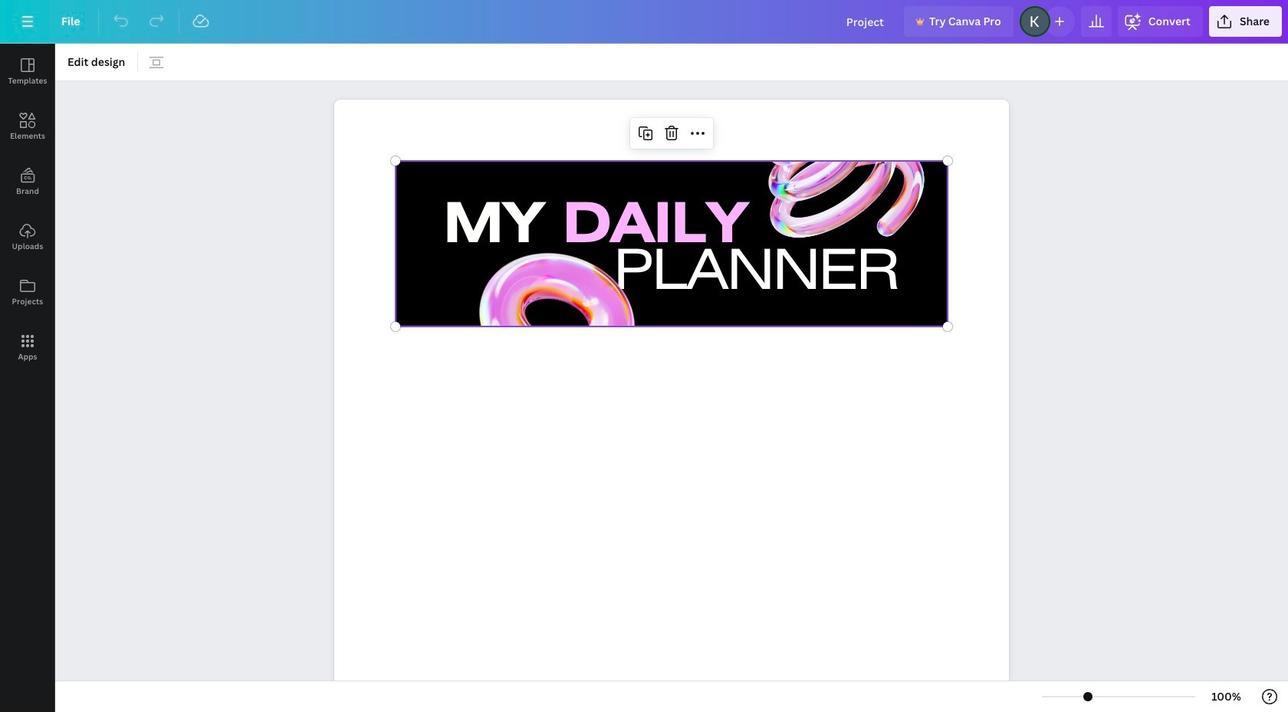 Task type: locate. For each thing, give the bounding box(es) containing it.
None text field
[[335, 92, 1010, 713]]

Zoom button
[[1202, 685, 1252, 710]]



Task type: describe. For each thing, give the bounding box(es) containing it.
main menu bar
[[0, 0, 1289, 44]]

side panel tab list
[[0, 44, 55, 375]]

Design title text field
[[835, 6, 898, 37]]



Task type: vqa. For each thing, say whether or not it's contained in the screenshot.
"design"
no



